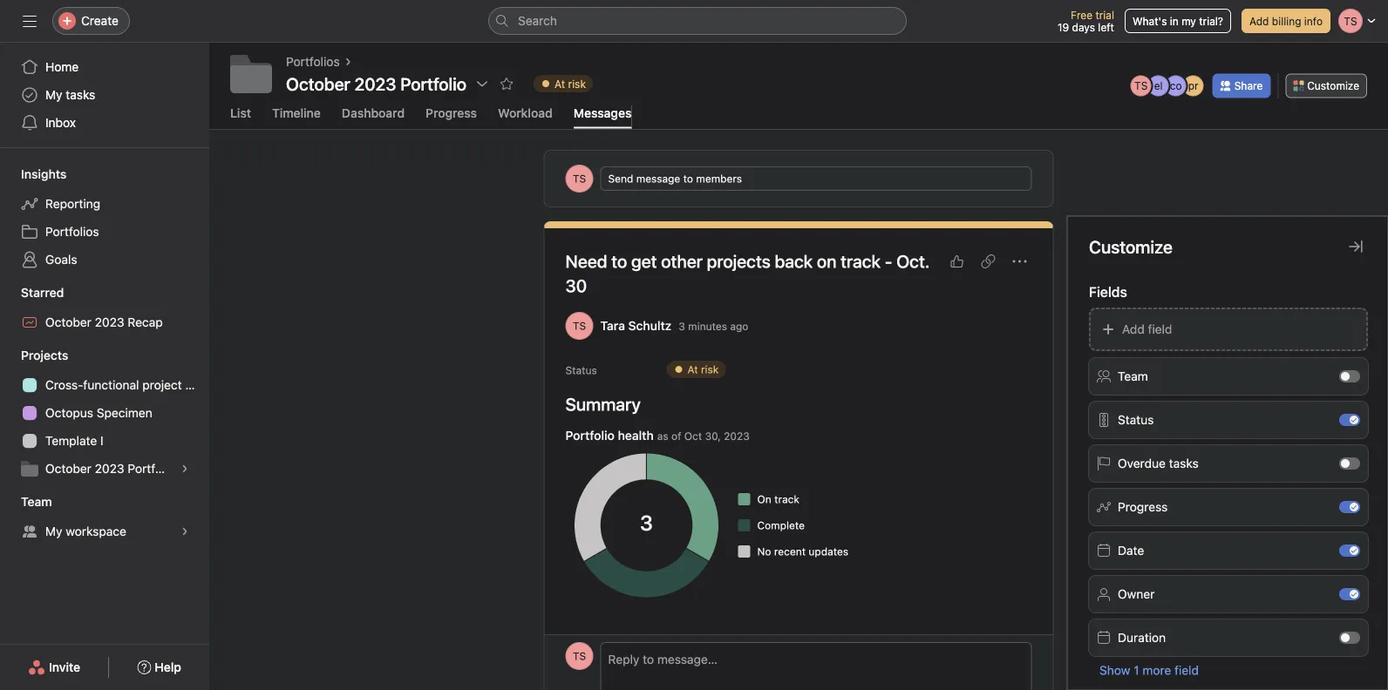 Task type: vqa. For each thing, say whether or not it's contained in the screenshot.
LATER.
no



Task type: describe. For each thing, give the bounding box(es) containing it.
workload
[[498, 106, 553, 120]]

see details, my workspace image
[[180, 527, 190, 537]]

trial?
[[1199, 15, 1224, 27]]

message
[[636, 173, 681, 185]]

7 switch from the top
[[1340, 632, 1361, 644]]

october 2023 recap link
[[10, 309, 199, 337]]

1 vertical spatial at risk
[[688, 364, 719, 376]]

duration
[[1118, 631, 1166, 645]]

template
[[45, 434, 97, 448]]

2 switch from the top
[[1340, 414, 1361, 426]]

october for october 2023 recap
[[45, 315, 91, 330]]

ago
[[730, 320, 749, 332]]

oct.
[[897, 251, 930, 272]]

close details image
[[1349, 240, 1363, 254]]

tara
[[601, 319, 625, 333]]

1 vertical spatial status
[[1118, 413, 1154, 427]]

projects button
[[0, 347, 68, 365]]

co
[[1170, 80, 1182, 92]]

insights
[[21, 167, 67, 181]]

1 vertical spatial field
[[1175, 664, 1199, 678]]

no
[[758, 546, 771, 558]]

add billing info button
[[1242, 9, 1331, 33]]

recent
[[774, 546, 806, 558]]

updates
[[809, 546, 849, 558]]

projects
[[21, 348, 68, 363]]

progress link
[[426, 106, 477, 129]]

el
[[1155, 80, 1163, 92]]

insights button
[[0, 166, 67, 183]]

dashboard link
[[342, 106, 405, 129]]

help button
[[126, 652, 193, 684]]

home link
[[10, 53, 199, 81]]

add field
[[1123, 322, 1173, 336]]

2023 inside portfolio health as of oct 30, 2023
[[724, 430, 750, 442]]

on
[[817, 251, 837, 272]]

inbox
[[45, 116, 76, 130]]

share button
[[1213, 74, 1271, 98]]

of
[[672, 430, 682, 442]]

to inside button
[[684, 173, 693, 185]]

at risk inside dropdown button
[[555, 78, 586, 90]]

what's
[[1133, 15, 1167, 27]]

back
[[775, 251, 813, 272]]

at inside dropdown button
[[555, 78, 565, 90]]

at risk button
[[526, 72, 601, 96]]

minutes
[[688, 320, 727, 332]]

on track
[[758, 493, 800, 506]]

billing
[[1272, 15, 1302, 27]]

create button
[[52, 7, 130, 35]]

share
[[1235, 80, 1263, 92]]

team button
[[0, 494, 52, 511]]

search list box
[[488, 7, 907, 35]]

free
[[1071, 9, 1093, 21]]

6 switch from the top
[[1340, 589, 1361, 601]]

add to starred image
[[500, 77, 514, 91]]

more
[[1143, 664, 1172, 678]]

starred element
[[0, 277, 209, 340]]

2023 for recap
[[95, 315, 124, 330]]

ts inside ts button
[[573, 650, 586, 663]]

team inside dropdown button
[[21, 495, 52, 509]]

owner
[[1118, 587, 1155, 602]]

specimen
[[97, 406, 152, 420]]

need to get other projects back on track - oct. 30 link
[[566, 251, 930, 296]]

hide sidebar image
[[23, 14, 37, 28]]

summary
[[566, 394, 641, 415]]

oct
[[684, 430, 702, 442]]

goals
[[45, 253, 77, 267]]

send
[[608, 173, 634, 185]]

trial
[[1096, 9, 1115, 21]]

template i
[[45, 434, 103, 448]]

cross-
[[45, 378, 83, 392]]

starred
[[21, 286, 64, 300]]

1
[[1134, 664, 1140, 678]]

my for my workspace
[[45, 525, 62, 539]]

schultz
[[628, 319, 672, 333]]

3 switch from the top
[[1340, 458, 1361, 470]]

show options image
[[475, 77, 489, 91]]

send message to members
[[608, 173, 742, 185]]

see details, october 2023 portfolio image
[[180, 464, 190, 474]]

list
[[230, 106, 251, 120]]

inbox link
[[10, 109, 199, 137]]

dashboard
[[342, 106, 405, 120]]

i
[[100, 434, 103, 448]]

reporting link
[[10, 190, 199, 218]]

my workspace
[[45, 525, 126, 539]]

messages link
[[574, 106, 632, 129]]

october 2023 portfolio
[[286, 73, 467, 94]]

my tasks
[[45, 88, 95, 102]]

complete
[[758, 520, 805, 532]]

teams element
[[0, 487, 209, 549]]

octopus specimen link
[[10, 399, 199, 427]]

on
[[758, 493, 772, 506]]



Task type: locate. For each thing, give the bounding box(es) containing it.
30
[[566, 275, 587, 296]]

track inside need to get other projects back on track - oct. 30
[[841, 251, 881, 272]]

0 vertical spatial team
[[1118, 369, 1149, 384]]

my tasks link
[[10, 81, 199, 109]]

what's in my trial? button
[[1125, 9, 1232, 33]]

help
[[155, 661, 181, 675]]

tasks down "home"
[[66, 88, 95, 102]]

team down "add field"
[[1118, 369, 1149, 384]]

1 horizontal spatial to
[[684, 173, 693, 185]]

portfolio health
[[566, 429, 654, 443]]

0 vertical spatial add
[[1250, 15, 1269, 27]]

overdue tasks
[[1118, 456, 1199, 471]]

portfolio
[[128, 462, 175, 476]]

plan
[[185, 378, 209, 392]]

1 vertical spatial portfolios
[[45, 225, 99, 239]]

customize down info
[[1308, 80, 1360, 92]]

projects
[[707, 251, 771, 272]]

1 horizontal spatial team
[[1118, 369, 1149, 384]]

my for my tasks
[[45, 88, 62, 102]]

1 vertical spatial track
[[775, 493, 800, 506]]

0 horizontal spatial track
[[775, 493, 800, 506]]

members
[[696, 173, 742, 185]]

invite button
[[17, 652, 92, 684]]

recap
[[128, 315, 163, 330]]

days
[[1072, 21, 1095, 33]]

0 vertical spatial track
[[841, 251, 881, 272]]

0 vertical spatial field
[[1148, 322, 1173, 336]]

1 horizontal spatial tasks
[[1169, 456, 1199, 471]]

octopus specimen
[[45, 406, 152, 420]]

tasks inside global element
[[66, 88, 95, 102]]

19
[[1058, 21, 1070, 33]]

in
[[1170, 15, 1179, 27]]

projects element
[[0, 340, 209, 487]]

1 horizontal spatial add
[[1250, 15, 1269, 27]]

add for add field
[[1123, 322, 1145, 336]]

insights element
[[0, 159, 209, 277]]

0 horizontal spatial add
[[1123, 322, 1145, 336]]

track right on
[[775, 493, 800, 506]]

portfolios
[[286, 55, 340, 69], [45, 225, 99, 239]]

risk down "minutes" on the top of the page
[[701, 364, 719, 376]]

reporting
[[45, 197, 100, 211]]

october for october 2023 portfolio
[[45, 462, 91, 476]]

template i link
[[10, 427, 199, 455]]

tara schultz link
[[601, 319, 672, 333]]

tasks right overdue
[[1169, 456, 1199, 471]]

2023 down template i link
[[95, 462, 124, 476]]

0 vertical spatial to
[[684, 173, 693, 185]]

need to get other projects back on track - oct. 30
[[566, 251, 930, 296]]

send message to members button
[[601, 166, 1032, 191]]

0 horizontal spatial at risk
[[555, 78, 586, 90]]

1 horizontal spatial risk
[[701, 364, 719, 376]]

add down fields on the right top
[[1123, 322, 1145, 336]]

1 my from the top
[[45, 88, 62, 102]]

1 horizontal spatial portfolios link
[[286, 52, 340, 72]]

get
[[631, 251, 657, 272]]

switch
[[1340, 371, 1361, 383], [1340, 414, 1361, 426], [1340, 458, 1361, 470], [1340, 501, 1361, 514], [1340, 545, 1361, 557], [1340, 589, 1361, 601], [1340, 632, 1361, 644]]

workload link
[[498, 106, 553, 129]]

1 vertical spatial at
[[688, 364, 698, 376]]

progress
[[426, 106, 477, 120], [1118, 500, 1168, 514]]

risk up messages
[[568, 78, 586, 90]]

1 vertical spatial add
[[1123, 322, 1145, 336]]

my inside teams element
[[45, 525, 62, 539]]

2023 inside the starred element
[[95, 315, 124, 330]]

october inside the starred element
[[45, 315, 91, 330]]

1 horizontal spatial customize
[[1308, 80, 1360, 92]]

tasks for overdue tasks
[[1169, 456, 1199, 471]]

workspace
[[66, 525, 126, 539]]

my workspace link
[[10, 518, 199, 546]]

2023 inside projects 'element'
[[95, 462, 124, 476]]

2 my from the top
[[45, 525, 62, 539]]

0 vertical spatial tasks
[[66, 88, 95, 102]]

fields
[[1089, 284, 1128, 300]]

0 vertical spatial at risk
[[555, 78, 586, 90]]

0 horizontal spatial team
[[21, 495, 52, 509]]

0 horizontal spatial customize
[[1089, 236, 1173, 257]]

1 vertical spatial progress
[[1118, 500, 1168, 514]]

0 horizontal spatial status
[[566, 364, 597, 377]]

at right the "add to starred" icon
[[555, 78, 565, 90]]

track
[[841, 251, 881, 272], [775, 493, 800, 506]]

2 vertical spatial october
[[45, 462, 91, 476]]

tasks for my tasks
[[66, 88, 95, 102]]

october up timeline
[[286, 73, 350, 94]]

october
[[286, 73, 350, 94], [45, 315, 91, 330], [45, 462, 91, 476]]

0 vertical spatial 2023
[[95, 315, 124, 330]]

customize button
[[1286, 74, 1368, 98]]

progress down 'show options' 'icon'
[[426, 106, 477, 120]]

cross-functional project plan
[[45, 378, 209, 392]]

portfolios link
[[286, 52, 340, 72], [10, 218, 199, 246]]

-
[[885, 251, 893, 272]]

timeline link
[[272, 106, 321, 129]]

portfolios link down reporting
[[10, 218, 199, 246]]

track left -
[[841, 251, 881, 272]]

home
[[45, 60, 79, 74]]

portfolios down reporting
[[45, 225, 99, 239]]

0 horizontal spatial progress
[[426, 106, 477, 120]]

0 vertical spatial my
[[45, 88, 62, 102]]

global element
[[0, 43, 209, 147]]

octopus
[[45, 406, 93, 420]]

cross-functional project plan link
[[10, 372, 209, 399]]

5 switch from the top
[[1340, 545, 1361, 557]]

project
[[142, 378, 182, 392]]

at down "minutes" on the top of the page
[[688, 364, 698, 376]]

search
[[518, 14, 557, 28]]

need
[[566, 251, 608, 272]]

my up inbox
[[45, 88, 62, 102]]

ts
[[1135, 80, 1148, 92], [573, 173, 586, 185], [573, 320, 586, 332], [573, 650, 586, 663]]

2023 for portfolio
[[95, 462, 124, 476]]

0 horizontal spatial portfolios link
[[10, 218, 199, 246]]

copy link image
[[982, 255, 996, 268]]

1 vertical spatial 2023
[[724, 430, 750, 442]]

0 vertical spatial at
[[555, 78, 565, 90]]

show
[[1100, 664, 1131, 678]]

free trial 19 days left
[[1058, 9, 1115, 33]]

1 vertical spatial my
[[45, 525, 62, 539]]

october 2023 portfolio link
[[10, 455, 199, 483]]

1 vertical spatial risk
[[701, 364, 719, 376]]

to right message
[[684, 173, 693, 185]]

october for october 2023 portfolio
[[286, 73, 350, 94]]

create
[[81, 14, 119, 28]]

add left billing
[[1250, 15, 1269, 27]]

0 vertical spatial status
[[566, 364, 597, 377]]

to inside need to get other projects back on track - oct. 30
[[612, 251, 627, 272]]

as
[[657, 430, 669, 442]]

1 horizontal spatial field
[[1175, 664, 1199, 678]]

0 vertical spatial progress
[[426, 106, 477, 120]]

what's in my trial?
[[1133, 15, 1224, 27]]

add field button
[[1089, 308, 1368, 351]]

1 horizontal spatial status
[[1118, 413, 1154, 427]]

team up my workspace
[[21, 495, 52, 509]]

other
[[661, 251, 703, 272]]

1 vertical spatial to
[[612, 251, 627, 272]]

functional
[[83, 378, 139, 392]]

0 vertical spatial customize
[[1308, 80, 1360, 92]]

october down starred
[[45, 315, 91, 330]]

1 horizontal spatial portfolios
[[286, 55, 340, 69]]

tara schultz 3 minutes ago
[[601, 319, 749, 333]]

timeline
[[272, 106, 321, 120]]

0 horizontal spatial field
[[1148, 322, 1173, 336]]

risk
[[568, 78, 586, 90], [701, 364, 719, 376]]

team
[[1118, 369, 1149, 384], [21, 495, 52, 509]]

invite
[[49, 661, 80, 675]]

field inside button
[[1148, 322, 1173, 336]]

1 horizontal spatial track
[[841, 251, 881, 272]]

1 horizontal spatial at
[[688, 364, 698, 376]]

status
[[566, 364, 597, 377], [1118, 413, 1154, 427]]

left
[[1098, 21, 1115, 33]]

portfolios link up timeline
[[286, 52, 340, 72]]

october inside projects 'element'
[[45, 462, 91, 476]]

list link
[[230, 106, 251, 129]]

my inside global element
[[45, 88, 62, 102]]

customize up fields on the right top
[[1089, 236, 1173, 257]]

0 vertical spatial portfolios link
[[286, 52, 340, 72]]

my down team dropdown button
[[45, 525, 62, 539]]

0 horizontal spatial risk
[[568, 78, 586, 90]]

1 vertical spatial team
[[21, 495, 52, 509]]

date
[[1118, 544, 1145, 558]]

0 horizontal spatial at
[[555, 78, 565, 90]]

at risk up messages
[[555, 78, 586, 90]]

ts button
[[566, 643, 594, 671]]

field
[[1148, 322, 1173, 336], [1175, 664, 1199, 678]]

customize inside dropdown button
[[1308, 80, 1360, 92]]

add inside button
[[1250, 15, 1269, 27]]

goals link
[[10, 246, 199, 274]]

to left the get
[[612, 251, 627, 272]]

2023 left the recap
[[95, 315, 124, 330]]

1 vertical spatial portfolios link
[[10, 218, 199, 246]]

portfolios inside insights element
[[45, 225, 99, 239]]

add for add billing info
[[1250, 15, 1269, 27]]

1 horizontal spatial progress
[[1118, 500, 1168, 514]]

1 vertical spatial october
[[45, 315, 91, 330]]

1 switch from the top
[[1340, 371, 1361, 383]]

add
[[1250, 15, 1269, 27], [1123, 322, 1145, 336]]

0 horizontal spatial to
[[612, 251, 627, 272]]

portfolios up timeline
[[286, 55, 340, 69]]

messages
[[574, 106, 632, 120]]

more actions image
[[1013, 255, 1027, 268]]

2 vertical spatial 2023
[[95, 462, 124, 476]]

progress down overdue
[[1118, 500, 1168, 514]]

1 vertical spatial tasks
[[1169, 456, 1199, 471]]

0 vertical spatial portfolios
[[286, 55, 340, 69]]

october down template
[[45, 462, 91, 476]]

search button
[[488, 7, 907, 35]]

risk inside dropdown button
[[568, 78, 586, 90]]

at risk down "minutes" on the top of the page
[[688, 364, 719, 376]]

30,
[[705, 430, 721, 442]]

0 horizontal spatial tasks
[[66, 88, 95, 102]]

2023 portfolio
[[355, 73, 467, 94]]

1 vertical spatial customize
[[1089, 236, 1173, 257]]

0 horizontal spatial portfolios
[[45, 225, 99, 239]]

status up summary
[[566, 364, 597, 377]]

2023 right 30,
[[724, 430, 750, 442]]

october 2023 portfolio
[[45, 462, 175, 476]]

status up overdue
[[1118, 413, 1154, 427]]

4 switch from the top
[[1340, 501, 1361, 514]]

0 likes. click to like this task image
[[950, 255, 964, 268]]

1 horizontal spatial at risk
[[688, 364, 719, 376]]

starred button
[[0, 284, 64, 302]]

my
[[1182, 15, 1197, 27]]

to
[[684, 173, 693, 185], [612, 251, 627, 272]]

0 vertical spatial october
[[286, 73, 350, 94]]

0 vertical spatial risk
[[568, 78, 586, 90]]

show 1 more field
[[1100, 664, 1199, 678]]

add inside button
[[1123, 322, 1145, 336]]



